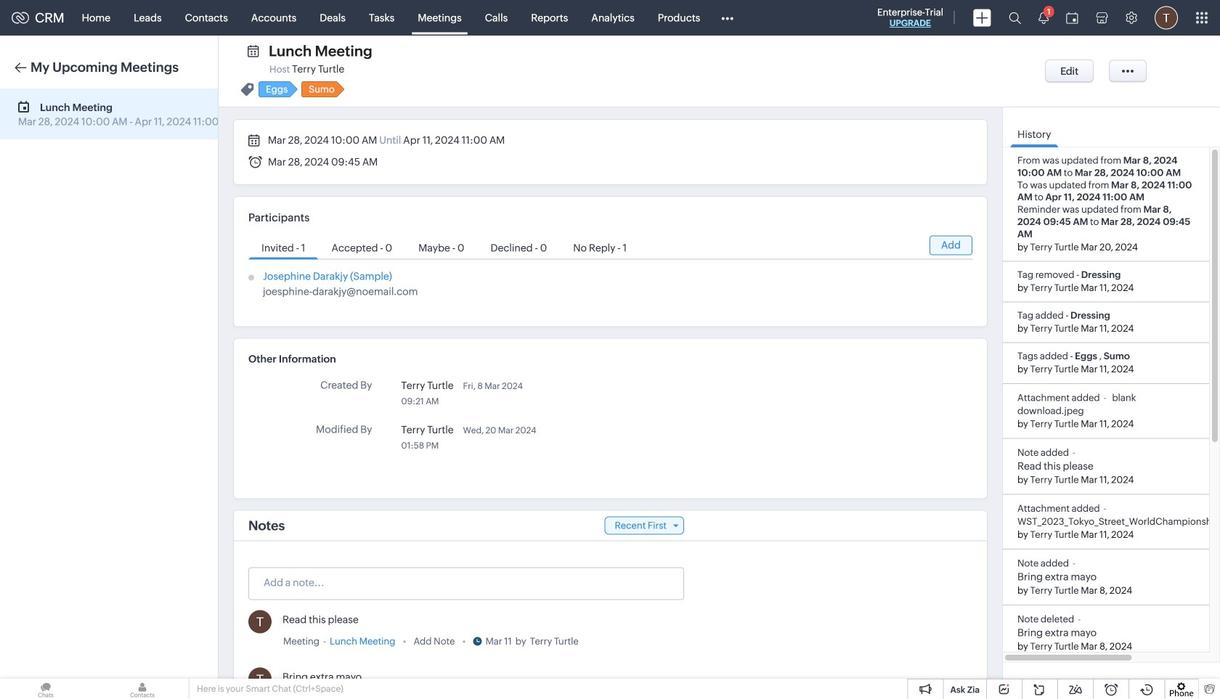 Task type: describe. For each thing, give the bounding box(es) containing it.
search element
[[1000, 0, 1030, 36]]

profile element
[[1146, 0, 1187, 35]]

signals element
[[1030, 0, 1058, 36]]



Task type: vqa. For each thing, say whether or not it's contained in the screenshot.
Marketplace dropdown button at left
no



Task type: locate. For each thing, give the bounding box(es) containing it.
Add a note... field
[[249, 576, 683, 590]]

contacts image
[[97, 679, 188, 700]]

Other Modules field
[[712, 6, 743, 29]]

chats image
[[0, 679, 92, 700]]

create menu image
[[974, 9, 992, 27]]

profile image
[[1155, 6, 1178, 29]]

None button
[[1045, 60, 1094, 83]]

create menu element
[[965, 0, 1000, 35]]

search image
[[1009, 12, 1021, 24]]

logo image
[[12, 12, 29, 24]]

calendar image
[[1067, 12, 1079, 24]]



